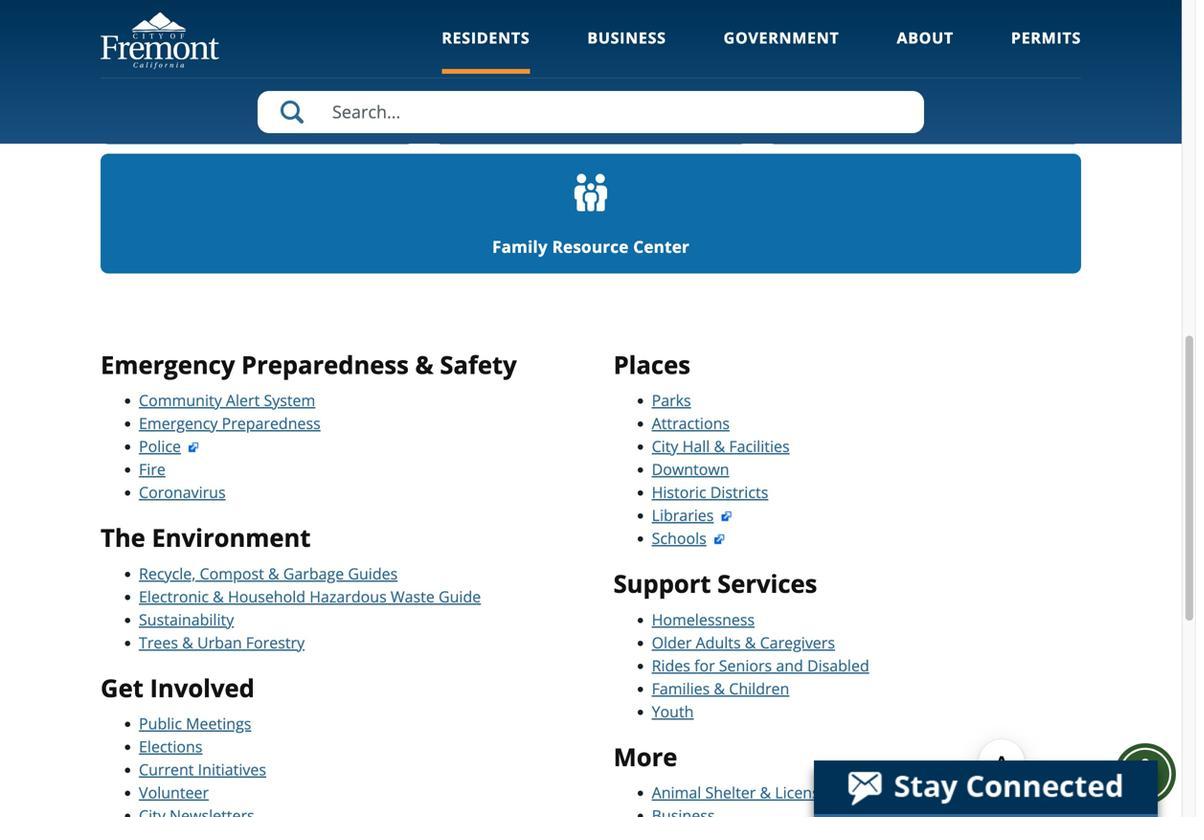 Task type: locate. For each thing, give the bounding box(es) containing it.
alert
[[226, 390, 260, 411]]

city hall & facilities link
[[652, 436, 790, 457]]

permits
[[1011, 27, 1081, 48]]

&
[[945, 107, 957, 129], [415, 348, 434, 381], [714, 436, 725, 457], [268, 563, 279, 584], [213, 586, 224, 607], [182, 632, 193, 653], [745, 632, 756, 653], [714, 678, 725, 699], [760, 782, 771, 803]]

hands holding heart image
[[571, 47, 611, 80]]

animal shelter & licenses link for homelessness link
[[652, 782, 855, 803]]

attractions
[[652, 413, 730, 434]]

animal shelter & licenses
[[816, 107, 1032, 129], [652, 782, 836, 803]]

1 horizontal spatial animal
[[816, 107, 876, 129]]

emergency preparedness & safety community alert system emergency preparedness police fire coronavirus
[[101, 348, 517, 502]]

community down calendar image
[[179, 107, 276, 129]]

animal
[[816, 107, 876, 129], [652, 782, 701, 803]]

government link
[[724, 27, 840, 74]]

districts
[[711, 482, 769, 502]]

hazardous
[[310, 586, 387, 607]]

0 horizontal spatial animal
[[652, 782, 701, 803]]

about link
[[897, 27, 954, 74]]

stay connected image
[[814, 761, 1156, 814]]

police link
[[139, 436, 200, 457]]

0 vertical spatial animal shelter & licenses
[[816, 107, 1032, 129]]

emergency up "community alert system" link
[[101, 348, 235, 381]]

caregivers
[[760, 632, 835, 653]]

the environment recycle, compost & garbage guides electronic & household hazardous waste guide sustainability trees & urban forestry
[[101, 521, 481, 653]]

recycle,
[[139, 563, 196, 584]]

for
[[695, 655, 715, 676]]

homelessness
[[652, 609, 755, 630]]

schools
[[652, 528, 707, 548]]

family resource center link
[[101, 154, 1081, 273]]

libraries link
[[652, 505, 733, 525]]

1 vertical spatial animal shelter & licenses
[[652, 782, 836, 803]]

compost
[[200, 563, 264, 584]]

1 vertical spatial preparedness
[[222, 413, 321, 434]]

0 vertical spatial shelter
[[880, 107, 940, 129]]

preparedness up the system
[[241, 348, 409, 381]]

children
[[729, 678, 790, 699]]

1 vertical spatial community
[[139, 390, 222, 411]]

parks
[[652, 390, 691, 411]]

fire
[[139, 459, 166, 479]]

1 vertical spatial shelter
[[705, 782, 756, 803]]

public
[[139, 713, 182, 734]]

business link
[[588, 27, 666, 74]]

Search text field
[[258, 91, 924, 133]]

events
[[281, 107, 336, 129]]

0 vertical spatial licenses
[[962, 107, 1032, 129]]

preparedness down the system
[[222, 413, 321, 434]]

current initiatives link
[[139, 759, 266, 780]]

older
[[652, 632, 692, 653]]

calendar image
[[238, 43, 278, 83]]

1 vertical spatial animal
[[652, 782, 701, 803]]

and
[[776, 655, 803, 676]]

family image
[[571, 172, 611, 213]]

1 vertical spatial animal shelter & licenses link
[[652, 782, 855, 803]]

emergency up "police" link
[[139, 413, 218, 434]]

household
[[228, 586, 306, 607]]

preparedness
[[241, 348, 409, 381], [222, 413, 321, 434]]

places parks attractions city hall & facilities downtown historic districts libraries schools
[[614, 348, 790, 548]]

community up "police" link
[[139, 390, 222, 411]]

families & children link
[[652, 678, 790, 699]]

guides
[[348, 563, 398, 584]]

facilities
[[729, 436, 790, 457]]

0 vertical spatial animal
[[816, 107, 876, 129]]

about
[[897, 27, 954, 48]]

animal down more
[[652, 782, 701, 803]]

family
[[492, 236, 548, 258]]

services
[[718, 567, 817, 600]]

trees link
[[139, 632, 178, 653]]

0 vertical spatial preparedness
[[241, 348, 409, 381]]

0 horizontal spatial shelter
[[705, 782, 756, 803]]

environment
[[152, 521, 311, 554]]

meetings
[[186, 713, 251, 734]]

get
[[101, 671, 144, 704]]

1 vertical spatial licenses
[[775, 782, 836, 803]]

0 vertical spatial community
[[179, 107, 276, 129]]

electronic
[[139, 586, 209, 607]]

animal shelter & licenses link
[[767, 24, 1081, 144], [652, 782, 855, 803]]

involved
[[150, 671, 255, 704]]

support
[[614, 567, 711, 600]]

historic
[[652, 482, 707, 502]]

sustainability link
[[139, 609, 234, 630]]

adults
[[696, 632, 741, 653]]

animal down government link
[[816, 107, 876, 129]]

shelter
[[880, 107, 940, 129], [705, 782, 756, 803]]

0 vertical spatial animal shelter & licenses link
[[767, 24, 1081, 144]]

places
[[614, 348, 691, 381]]

safety
[[440, 348, 517, 381]]

current
[[139, 759, 194, 780]]

emergency preparedness link
[[139, 413, 321, 434]]

rides
[[652, 655, 691, 676]]

sustainability
[[139, 609, 234, 630]]

city
[[652, 436, 679, 457]]

downtown link
[[652, 459, 729, 479]]



Task type: vqa. For each thing, say whether or not it's contained in the screenshot.
"districts,"
no



Task type: describe. For each thing, give the bounding box(es) containing it.
business
[[588, 27, 666, 48]]

elections link
[[139, 736, 203, 757]]

libraries
[[652, 505, 714, 525]]

seniors
[[719, 655, 772, 676]]

police
[[139, 436, 181, 457]]

rides for seniors and disabled link
[[652, 655, 869, 676]]

0 vertical spatial emergency
[[101, 348, 235, 381]]

residents link
[[442, 27, 530, 74]]

volunteer link
[[139, 782, 209, 803]]

1 vertical spatial emergency
[[139, 413, 218, 434]]

downtown
[[652, 459, 729, 479]]

coronavirus link
[[139, 482, 226, 502]]

disabled
[[807, 655, 869, 676]]

center
[[633, 236, 690, 258]]

youth
[[652, 701, 694, 722]]

1 horizontal spatial licenses
[[962, 107, 1032, 129]]

1 horizontal spatial shelter
[[880, 107, 940, 129]]

volunteer
[[139, 782, 209, 803]]

families
[[652, 678, 710, 699]]

elections
[[139, 736, 203, 757]]

guide
[[439, 586, 481, 607]]

more
[[614, 740, 678, 773]]

residents
[[442, 27, 530, 48]]

trees
[[139, 632, 178, 653]]

community events link
[[101, 24, 415, 144]]

support services homelessness older adults & caregivers rides for seniors and disabled families & children youth
[[614, 567, 869, 722]]

family resource center
[[492, 236, 690, 258]]

& inside "emergency preparedness & safety community alert system emergency preparedness police fire coronavirus"
[[415, 348, 434, 381]]

initiatives
[[198, 759, 266, 780]]

animal shelter & licenses link for "community events" link
[[767, 24, 1081, 144]]

electronic & household hazardous waste guide link
[[139, 586, 481, 607]]

0 horizontal spatial licenses
[[775, 782, 836, 803]]

fire link
[[139, 459, 166, 479]]

forestry
[[246, 632, 305, 653]]

community alert system link
[[139, 390, 315, 411]]

historic districts link
[[652, 482, 769, 502]]

& urban forestry link
[[178, 632, 305, 653]]

permits link
[[1011, 27, 1081, 74]]

system
[[264, 390, 315, 411]]

community events
[[179, 107, 336, 129]]

garbage
[[283, 563, 344, 584]]

hall
[[683, 436, 710, 457]]

recycle, compost & garbage guides link
[[139, 563, 398, 584]]

the
[[101, 521, 145, 554]]

get involved
[[101, 671, 255, 704]]

schools link
[[652, 528, 726, 548]]

public meetings elections current initiatives volunteer
[[139, 713, 266, 803]]

youth link
[[652, 701, 694, 722]]

waste
[[391, 586, 435, 607]]

coronavirus
[[139, 482, 226, 502]]

older adults & caregivers link
[[652, 632, 835, 653]]

community inside "emergency preparedness & safety community alert system emergency preparedness police fire coronavirus"
[[139, 390, 222, 411]]

attractions link
[[652, 413, 730, 434]]

urban
[[197, 632, 242, 653]]

parks link
[[652, 390, 691, 411]]

government
[[724, 27, 840, 48]]

& inside places parks attractions city hall & facilities downtown historic districts libraries schools
[[714, 436, 725, 457]]

dog leashed image
[[904, 45, 944, 81]]

homelessness link
[[652, 609, 755, 630]]

public meetings link
[[139, 713, 251, 734]]

resource
[[552, 236, 629, 258]]



